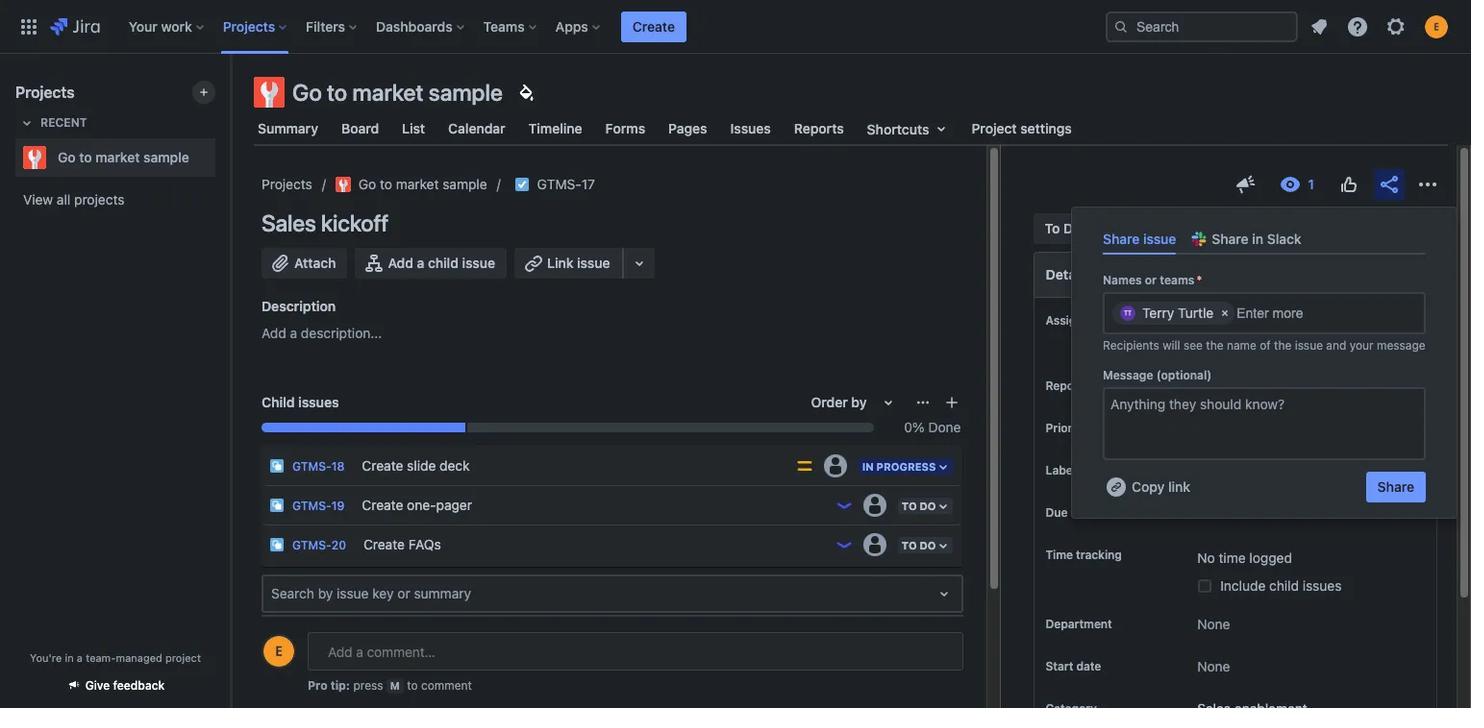 Task type: vqa. For each thing, say whether or not it's contained in the screenshot.
Recipients will see the name of the issue and your message on the top of page
yes



Task type: locate. For each thing, give the bounding box(es) containing it.
cancel button
[[896, 621, 963, 652]]

issues right 'include'
[[1303, 578, 1342, 595]]

add for add a description...
[[262, 325, 286, 341]]

1 vertical spatial unassigned image
[[863, 494, 886, 517]]

kickoff
[[321, 210, 389, 237]]

banner
[[0, 0, 1471, 54]]

17
[[582, 176, 595, 192]]

sample for the right go to market sample link
[[443, 176, 487, 192]]

1 horizontal spatial the
[[1274, 339, 1292, 353]]

0 vertical spatial date
[[1071, 506, 1096, 520]]

jira image
[[50, 15, 100, 38], [50, 15, 100, 38]]

your
[[129, 18, 158, 34]]

0 horizontal spatial the
[[1206, 339, 1224, 353]]

to do up 'details'
[[1045, 220, 1081, 237]]

2 vertical spatial a
[[77, 652, 83, 664]]

tab list containing share issue
[[1095, 223, 1434, 255]]

0 vertical spatial issues
[[298, 394, 339, 411]]

to do
[[1045, 220, 1081, 237], [902, 500, 936, 512], [902, 539, 936, 552]]

0 vertical spatial none
[[1197, 505, 1230, 521]]

issue left "link"
[[462, 255, 495, 271]]

tab list
[[242, 112, 1460, 146], [1095, 223, 1434, 255]]

logged
[[1249, 550, 1292, 566]]

pages link
[[665, 112, 711, 146]]

0 horizontal spatial in
[[65, 652, 74, 664]]

0 vertical spatial to
[[1045, 220, 1060, 237]]

child
[[262, 394, 295, 411]]

0 vertical spatial issue type: sub-task image
[[269, 498, 285, 513]]

go right go to market sample image
[[358, 176, 376, 192]]

1 horizontal spatial in
[[1252, 231, 1264, 247]]

in left slack
[[1252, 231, 1264, 247]]

projects up recent
[[15, 84, 75, 101]]

2 horizontal spatial share
[[1378, 479, 1414, 495]]

do
[[1064, 220, 1081, 237], [920, 500, 936, 512], [920, 539, 936, 552]]

all
[[57, 191, 70, 208]]

2 vertical spatial to
[[902, 539, 917, 552]]

0 vertical spatial to do button
[[1033, 213, 1120, 244]]

calendar
[[448, 120, 505, 137]]

profile image of eloisefrancis23 image
[[263, 637, 294, 667]]

turtle
[[1178, 305, 1214, 321]]

*
[[1197, 273, 1202, 288]]

1 vertical spatial a
[[290, 325, 297, 341]]

a inside button
[[417, 255, 424, 271]]

sample up view all projects link
[[143, 149, 189, 165]]

to do button for priority: low image
[[896, 535, 954, 556]]

0
[[904, 419, 912, 436]]

issue up names or teams *
[[1143, 231, 1176, 247]]

0 vertical spatial do
[[1064, 220, 1081, 237]]

reporter
[[1046, 379, 1095, 393]]

unassigned image for priority: medium icon on the right bottom of page
[[824, 455, 847, 478]]

message
[[1103, 368, 1153, 383]]

to do button
[[1033, 213, 1120, 244], [896, 496, 954, 516], [896, 535, 954, 556]]

work
[[161, 18, 192, 34]]

copy link
[[1132, 479, 1191, 495]]

in progress button
[[856, 457, 954, 477]]

name
[[1227, 339, 1257, 353]]

go to market sample image
[[335, 177, 351, 192]]

me
[[1259, 341, 1278, 358]]

create button
[[621, 11, 687, 42]]

add for add a child issue
[[388, 255, 413, 271]]

market up view all projects link
[[96, 149, 140, 165]]

go to market sample link down list link
[[335, 173, 487, 196]]

2 horizontal spatial go
[[358, 176, 376, 192]]

share
[[1103, 231, 1140, 247], [1212, 231, 1249, 247], [1378, 479, 1414, 495]]

recipients
[[1103, 339, 1160, 353]]

add down "kickoff"
[[388, 255, 413, 271]]

do up 'details'
[[1064, 220, 1081, 237]]

search image
[[1113, 19, 1129, 34]]

Message (optional) text field
[[1103, 388, 1426, 461]]

tab list containing summary
[[242, 112, 1460, 146]]

1 horizontal spatial add
[[388, 255, 413, 271]]

sample
[[429, 79, 503, 106], [143, 149, 189, 165], [443, 176, 487, 192]]

2 vertical spatial projects
[[262, 176, 312, 192]]

market up the list
[[352, 79, 424, 106]]

feedback
[[113, 679, 165, 693]]

include
[[1221, 578, 1266, 595]]

projects for projects dropdown button
[[223, 18, 275, 34]]

1 vertical spatial market
[[96, 149, 140, 165]]

to do down progress
[[902, 500, 936, 512]]

0 vertical spatial tab list
[[242, 112, 1460, 146]]

your work
[[129, 18, 192, 34]]

summary link
[[254, 112, 322, 146]]

in for you're
[[65, 652, 74, 664]]

no
[[1197, 550, 1215, 566]]

date right the start
[[1076, 660, 1101, 674]]

due date
[[1046, 506, 1096, 520]]

1 issue type: sub-task image from the top
[[269, 498, 285, 513]]

2 issue type: sub-task image from the top
[[269, 538, 285, 553]]

to right priority: low image
[[902, 539, 917, 552]]

1 vertical spatial add
[[262, 325, 286, 341]]

0 horizontal spatial share
[[1103, 231, 1140, 247]]

to down recent
[[79, 149, 92, 165]]

0 horizontal spatial add
[[262, 325, 286, 341]]

1 vertical spatial projects
[[15, 84, 75, 101]]

1 horizontal spatial child
[[1269, 578, 1299, 595]]

market down list link
[[396, 176, 439, 192]]

to do up open icon
[[902, 539, 936, 552]]

the
[[1206, 339, 1224, 353], [1274, 339, 1292, 353]]

0 horizontal spatial a
[[77, 652, 83, 664]]

in
[[1252, 231, 1264, 247], [65, 652, 74, 664]]

1 none from the top
[[1197, 505, 1230, 521]]

unassigned image right priority: medium icon on the right bottom of page
[[824, 455, 847, 478]]

projects right work
[[223, 18, 275, 34]]

go down recent
[[58, 149, 76, 165]]

go up summary
[[292, 79, 322, 106]]

0 vertical spatial go
[[292, 79, 322, 106]]

link
[[547, 255, 574, 271]]

in for share
[[1252, 231, 1264, 247]]

a for child
[[417, 255, 424, 271]]

open image
[[932, 583, 955, 606]]

assign to me button
[[1197, 340, 1417, 360]]

order
[[811, 394, 848, 411]]

0 vertical spatial projects
[[223, 18, 275, 34]]

due
[[1046, 506, 1068, 520]]

to left "of"
[[1242, 341, 1255, 358]]

2 vertical spatial to do button
[[896, 535, 954, 556]]

add
[[388, 255, 413, 271], [262, 325, 286, 341]]

0 horizontal spatial child
[[428, 255, 459, 271]]

1 horizontal spatial share
[[1212, 231, 1249, 247]]

add inside button
[[388, 255, 413, 271]]

2 vertical spatial to do
[[902, 539, 936, 552]]

or
[[1145, 273, 1157, 288]]

to
[[327, 79, 347, 106], [79, 149, 92, 165], [380, 176, 392, 192], [1242, 341, 1255, 358], [407, 679, 418, 693]]

projects link
[[262, 173, 312, 196]]

Names or teams text field
[[1237, 306, 1307, 321]]

share in slack
[[1212, 231, 1302, 247]]

0 vertical spatial add
[[388, 255, 413, 271]]

terry
[[1142, 305, 1174, 321]]

issues right the child at the left of the page
[[298, 394, 339, 411]]

2 vertical spatial do
[[920, 539, 936, 552]]

0 % done
[[904, 419, 961, 436]]

1 vertical spatial do
[[920, 500, 936, 512]]

0 horizontal spatial go
[[58, 149, 76, 165]]

1 vertical spatial to do
[[902, 500, 936, 512]]

to right go to market sample image
[[380, 176, 392, 192]]

order by button
[[800, 388, 911, 418]]

copy
[[1132, 479, 1165, 495]]

2 vertical spatial sample
[[443, 176, 487, 192]]

2 the from the left
[[1274, 339, 1292, 353]]

issue
[[1143, 231, 1176, 247], [462, 255, 495, 271], [577, 255, 610, 271], [1295, 339, 1323, 353]]

projects
[[223, 18, 275, 34], [15, 84, 75, 101], [262, 176, 312, 192]]

1 vertical spatial go
[[58, 149, 76, 165]]

go to market sample up view all projects link
[[58, 149, 189, 165]]

2 none from the top
[[1197, 617, 1230, 633]]

attach
[[294, 255, 336, 271]]

share issue
[[1103, 231, 1176, 247]]

sample down the calendar link
[[443, 176, 487, 192]]

the right see
[[1206, 339, 1224, 353]]

1 vertical spatial sample
[[143, 149, 189, 165]]

to down progress
[[902, 500, 917, 512]]

issue right "link"
[[577, 255, 610, 271]]

projects up sales
[[262, 176, 312, 192]]

1 vertical spatial child
[[1269, 578, 1299, 595]]

1 horizontal spatial a
[[290, 325, 297, 341]]

sample up calendar
[[429, 79, 503, 106]]

do down progress
[[920, 500, 936, 512]]

unassigned image for priority: low image
[[863, 534, 886, 557]]

none for due date
[[1197, 505, 1230, 521]]

link issue
[[547, 255, 610, 271]]

1 vertical spatial none
[[1197, 617, 1230, 633]]

child
[[428, 255, 459, 271], [1269, 578, 1299, 595]]

share for share in slack
[[1212, 231, 1249, 247]]

0 vertical spatial in
[[1252, 231, 1264, 247]]

to for priority: low image
[[902, 539, 917, 552]]

1 vertical spatial to
[[902, 500, 917, 512]]

your profile and settings image
[[1425, 15, 1448, 38]]

date
[[1071, 506, 1096, 520], [1076, 660, 1101, 674]]

projects
[[74, 191, 125, 208]]

apps
[[555, 18, 588, 34]]

give feedback
[[85, 679, 165, 693]]

add down description
[[262, 325, 286, 341]]

priority
[[1046, 421, 1087, 436]]

no time logged
[[1197, 550, 1292, 566]]

go to market sample link up view all projects link
[[15, 138, 208, 177]]

go to market sample up the list
[[292, 79, 503, 106]]

1 vertical spatial to do button
[[896, 496, 954, 516]]

to do for priority: low icon
[[902, 500, 936, 512]]

1 vertical spatial go to market sample
[[58, 149, 189, 165]]

pro tip: press m to comment
[[308, 679, 472, 693]]

0 vertical spatial unassigned image
[[824, 455, 847, 478]]

to inside button
[[1242, 341, 1255, 358]]

projects inside dropdown button
[[223, 18, 275, 34]]

2 vertical spatial none
[[1197, 659, 1230, 675]]

2 vertical spatial unassigned image
[[863, 534, 886, 557]]

in
[[862, 460, 874, 473]]

done
[[928, 419, 961, 436]]

issue type: sub-task image
[[269, 498, 285, 513], [269, 538, 285, 553]]

forms link
[[602, 112, 649, 146]]

1 vertical spatial tab list
[[1095, 223, 1434, 255]]

to do button down progress
[[896, 496, 954, 516]]

teams button
[[478, 11, 544, 42]]

unassigned image
[[824, 455, 847, 478], [863, 494, 886, 517], [863, 534, 886, 557]]

2 vertical spatial go to market sample
[[358, 176, 487, 192]]

include child issues
[[1221, 578, 1342, 595]]

filters button
[[300, 11, 365, 42]]

date left due date pin to top. only you can see pinned fields. image
[[1071, 506, 1096, 520]]

the right "of"
[[1274, 339, 1292, 353]]

1 the from the left
[[1206, 339, 1224, 353]]

1 horizontal spatial issues
[[1303, 578, 1342, 595]]

0 vertical spatial market
[[352, 79, 424, 106]]

in inside tab list
[[1252, 231, 1264, 247]]

issue type: sub-task image
[[269, 459, 285, 474]]

priority: low image
[[834, 536, 854, 555]]

share image
[[1378, 173, 1401, 196]]

1 vertical spatial date
[[1076, 660, 1101, 674]]

will
[[1163, 339, 1180, 353]]

issues
[[298, 394, 339, 411], [1303, 578, 1342, 595]]

in right you're
[[65, 652, 74, 664]]

you're in a team-managed project
[[30, 652, 201, 664]]

go to market sample down list link
[[358, 176, 487, 192]]

2 horizontal spatial a
[[417, 255, 424, 271]]

dashboards button
[[370, 11, 472, 42]]

sample for the leftmost go to market sample link
[[143, 149, 189, 165]]

do up open icon
[[920, 539, 936, 552]]

due date pin to top. only you can see pinned fields. image
[[1099, 506, 1115, 521]]

to up 'details'
[[1045, 220, 1060, 237]]

0 vertical spatial a
[[417, 255, 424, 271]]

unassigned image right priority: low icon
[[863, 494, 886, 517]]

3 none from the top
[[1197, 659, 1230, 675]]

press
[[353, 679, 383, 693]]

issue inside button
[[577, 255, 610, 271]]

to do button up 'details'
[[1033, 213, 1120, 244]]

1 vertical spatial in
[[65, 652, 74, 664]]

view
[[23, 191, 53, 208]]

time
[[1046, 548, 1073, 563]]

go to market sample
[[292, 79, 503, 106], [58, 149, 189, 165], [358, 176, 487, 192]]

0 vertical spatial child
[[428, 255, 459, 271]]

assign
[[1197, 341, 1239, 358]]

unassigned image right priority: low image
[[863, 534, 886, 557]]

2 vertical spatial market
[[396, 176, 439, 192]]

2 vertical spatial go
[[358, 176, 376, 192]]

1 vertical spatial issue type: sub-task image
[[269, 538, 285, 553]]

to do button up open icon
[[896, 535, 954, 556]]



Task type: describe. For each thing, give the bounding box(es) containing it.
banner containing your work
[[0, 0, 1471, 54]]

(optional)
[[1156, 368, 1212, 383]]

priority: medium image
[[795, 457, 814, 476]]

set background color image
[[514, 81, 537, 104]]

none for department
[[1197, 617, 1230, 633]]

time
[[1219, 550, 1246, 566]]

notifications image
[[1308, 15, 1331, 38]]

assign to me
[[1197, 341, 1278, 358]]

add a description...
[[262, 325, 382, 341]]

names
[[1103, 273, 1142, 288]]

issue inside button
[[462, 255, 495, 271]]

go to market sample for the right go to market sample link
[[358, 176, 487, 192]]

1 horizontal spatial go
[[292, 79, 322, 106]]

issue left and
[[1295, 339, 1323, 353]]

shortcuts button
[[863, 112, 956, 146]]

vote options: no one has voted for this issue yet. image
[[1338, 173, 1361, 196]]

shortcuts
[[867, 121, 929, 137]]

attach button
[[262, 248, 348, 279]]

sidebar navigation image
[[210, 77, 252, 115]]

give feedback image
[[1235, 173, 1258, 196]]

timeline
[[529, 120, 582, 137]]

create project image
[[196, 85, 212, 100]]

1 horizontal spatial go to market sample link
[[335, 173, 487, 196]]

unassigned
[[1232, 313, 1305, 329]]

settings
[[1020, 120, 1072, 137]]

to right "m"
[[407, 679, 418, 693]]

start date
[[1046, 660, 1101, 674]]

0 vertical spatial go to market sample
[[292, 79, 503, 106]]

projects button
[[217, 11, 294, 42]]

apps button
[[550, 11, 608, 42]]

issues
[[730, 120, 771, 137]]

0 horizontal spatial issues
[[298, 394, 339, 411]]

help image
[[1346, 15, 1369, 38]]

project settings
[[972, 120, 1072, 137]]

Add a comment… field
[[308, 633, 963, 671]]

priority: low image
[[834, 496, 854, 515]]

issue actions image
[[915, 395, 930, 411]]

go for the leftmost go to market sample link
[[58, 149, 76, 165]]

tracking
[[1076, 548, 1122, 563]]

issue type: sub-task image for priority: low icon
[[269, 498, 285, 513]]

m
[[390, 680, 400, 692]]

go for the right go to market sample link
[[358, 176, 376, 192]]

actions image
[[1416, 173, 1439, 196]]

projects for projects link
[[262, 176, 312, 192]]

sales
[[262, 210, 316, 237]]

collapse recent projects image
[[15, 112, 38, 135]]

to up board
[[327, 79, 347, 106]]

Search field
[[1106, 11, 1298, 42]]

of
[[1260, 339, 1271, 353]]

child inside button
[[428, 255, 459, 271]]

start
[[1046, 660, 1073, 674]]

details
[[1046, 266, 1090, 283]]

primary element
[[12, 0, 1106, 53]]

forms
[[605, 120, 645, 137]]

go to market sample for the leftmost go to market sample link
[[58, 149, 189, 165]]

add a child issue
[[388, 255, 495, 271]]

to do button for priority: low icon
[[896, 496, 954, 516]]

gtms-17 link
[[537, 173, 595, 196]]

message (optional)
[[1103, 368, 1212, 383]]

0 vertical spatial sample
[[429, 79, 503, 106]]

issue inside tab list
[[1143, 231, 1176, 247]]

settings image
[[1385, 15, 1408, 38]]

progress
[[877, 460, 936, 473]]

give
[[85, 679, 110, 693]]

names or teams *
[[1103, 273, 1202, 288]]

share for share issue
[[1103, 231, 1140, 247]]

cancel
[[908, 628, 951, 644]]

managed
[[116, 652, 162, 664]]

add a child issue button
[[355, 248, 507, 279]]

project
[[972, 120, 1017, 137]]

sales kickoff
[[262, 210, 389, 237]]

department pin to top. only you can see pinned fields. image
[[1116, 618, 1131, 633]]

market for the right go to market sample link
[[396, 176, 439, 192]]

list link
[[398, 112, 429, 146]]

do for priority: low icon
[[920, 500, 936, 512]]

dashboards
[[376, 18, 453, 34]]

unassigned image for priority: low icon
[[863, 494, 886, 517]]

your
[[1350, 339, 1374, 353]]

view all projects link
[[15, 183, 215, 217]]

team-
[[86, 652, 116, 664]]

date for start date
[[1076, 660, 1101, 674]]

board link
[[337, 112, 383, 146]]

your work button
[[123, 11, 211, 42]]

terry turtle image
[[1120, 306, 1136, 321]]

recent
[[40, 115, 87, 130]]

tip:
[[330, 679, 350, 693]]

teams
[[483, 18, 525, 34]]

child issues
[[262, 394, 339, 411]]

in progress
[[862, 460, 936, 473]]

date for due date
[[1071, 506, 1096, 520]]

appswitcher icon image
[[17, 15, 40, 38]]

timeline link
[[525, 112, 586, 146]]

to do for priority: low image
[[902, 539, 936, 552]]

message
[[1377, 339, 1426, 353]]

clear image
[[1218, 306, 1233, 321]]

to for priority: low icon
[[902, 500, 917, 512]]

see
[[1184, 339, 1203, 353]]

0 horizontal spatial go to market sample link
[[15, 138, 208, 177]]

gtms-
[[537, 176, 582, 192]]

calendar link
[[444, 112, 509, 146]]

0 vertical spatial to do
[[1045, 220, 1081, 237]]

list
[[402, 120, 425, 137]]

teams
[[1160, 273, 1195, 288]]

labels
[[1046, 463, 1082, 478]]

description...
[[301, 325, 382, 341]]

copy link button
[[1103, 472, 1192, 503]]

comment
[[421, 679, 472, 693]]

board
[[341, 120, 379, 137]]

share button
[[1366, 472, 1426, 503]]

1 vertical spatial issues
[[1303, 578, 1342, 595]]

issues link
[[727, 112, 775, 146]]

give feedback button
[[55, 670, 176, 702]]

issue type: sub-task image for priority: low image
[[269, 538, 285, 553]]

slack
[[1267, 231, 1302, 247]]

share inside button
[[1378, 479, 1414, 495]]

none for start date
[[1197, 659, 1230, 675]]

recipients will see the name of the issue and your message
[[1103, 339, 1426, 353]]

project
[[165, 652, 201, 664]]

create child image
[[944, 395, 959, 411]]

view all projects
[[23, 191, 125, 208]]

%
[[912, 419, 925, 436]]

market for the leftmost go to market sample link
[[96, 149, 140, 165]]

do for priority: low image
[[920, 539, 936, 552]]

link
[[1168, 479, 1191, 495]]

you're
[[30, 652, 62, 664]]

pages
[[668, 120, 707, 137]]

order by
[[811, 394, 867, 411]]

a for description...
[[290, 325, 297, 341]]



